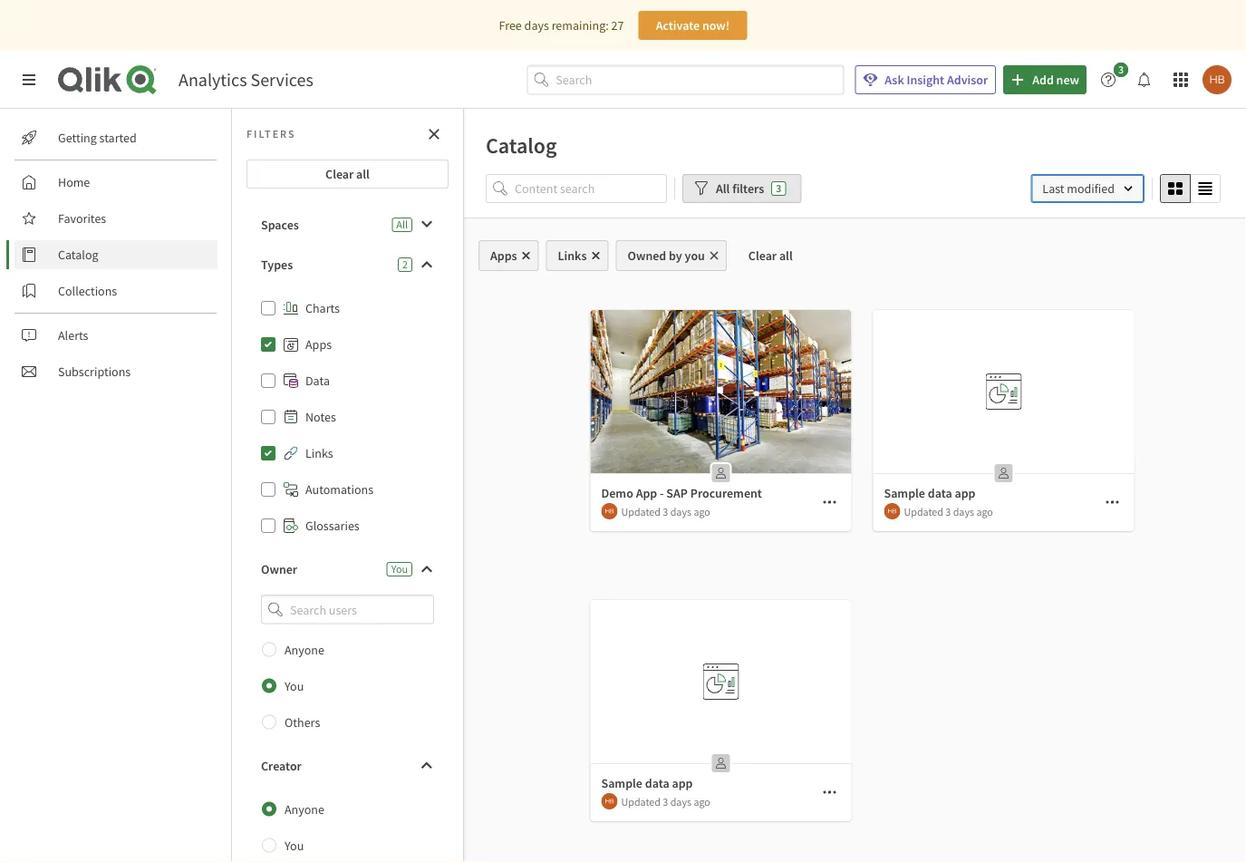 Task type: locate. For each thing, give the bounding box(es) containing it.
1 vertical spatial catalog
[[58, 247, 98, 263]]

qlik sense app image
[[591, 310, 852, 473]]

1 vertical spatial all
[[397, 218, 408, 232]]

more actions image for middle howard brown icon
[[1106, 495, 1120, 510]]

owner
[[261, 561, 297, 578]]

1 horizontal spatial data
[[928, 485, 953, 501]]

ago
[[694, 504, 711, 518], [977, 504, 994, 518], [694, 795, 711, 809]]

0 vertical spatial you
[[391, 562, 408, 576]]

0 vertical spatial anyone
[[285, 642, 325, 658]]

0 vertical spatial howard brown image
[[1203, 65, 1232, 94]]

1 horizontal spatial clear all button
[[734, 240, 808, 271]]

1 horizontal spatial howard brown image
[[885, 503, 901, 520]]

all inside 'filters' region
[[716, 180, 730, 197]]

clear all button down filters
[[734, 240, 808, 271]]

all filters
[[716, 180, 765, 197]]

you up others
[[285, 678, 304, 694]]

1 horizontal spatial apps
[[491, 248, 517, 264]]

catalog inside navigation pane element
[[58, 247, 98, 263]]

owned by you
[[628, 248, 705, 264]]

more actions image
[[1106, 495, 1120, 510], [823, 785, 837, 800]]

0 vertical spatial apps
[[491, 248, 517, 264]]

apps up "data"
[[306, 336, 332, 353]]

howard brown image
[[1203, 65, 1232, 94], [885, 503, 901, 520], [602, 793, 618, 810]]

1 vertical spatial howard brown image
[[885, 503, 901, 520]]

0 vertical spatial sample data app
[[885, 485, 976, 501]]

1 horizontal spatial clear all
[[749, 248, 793, 264]]

home
[[58, 174, 90, 190]]

0 horizontal spatial links
[[306, 445, 333, 462]]

free
[[499, 17, 522, 34]]

1 vertical spatial you
[[285, 678, 304, 694]]

last
[[1043, 180, 1065, 197]]

anyone down search users text field
[[285, 642, 325, 658]]

alerts link
[[15, 321, 218, 350]]

anyone inside owner option group
[[285, 642, 325, 658]]

links
[[558, 248, 587, 264], [306, 445, 333, 462]]

howard brown image
[[602, 503, 618, 520]]

clear all button up spaces
[[247, 160, 449, 189]]

remaining:
[[552, 17, 609, 34]]

collections
[[58, 283, 117, 299]]

0 horizontal spatial more actions image
[[823, 785, 837, 800]]

others
[[285, 714, 320, 731]]

subscriptions link
[[15, 357, 218, 386]]

2 vertical spatial you
[[285, 838, 304, 854]]

1 anyone from the top
[[285, 642, 325, 658]]

searchbar element
[[527, 65, 844, 95]]

0 horizontal spatial apps
[[306, 336, 332, 353]]

close sidebar menu image
[[22, 73, 36, 87]]

subscriptions
[[58, 364, 131, 380]]

0 horizontal spatial all
[[397, 218, 408, 232]]

links button
[[546, 240, 609, 271]]

anyone for owner option group
[[285, 642, 325, 658]]

1 horizontal spatial links
[[558, 248, 587, 264]]

1 horizontal spatial more actions image
[[1106, 495, 1120, 510]]

catalog
[[486, 131, 557, 159], [58, 247, 98, 263]]

you for creator option group
[[285, 838, 304, 854]]

ask
[[885, 72, 905, 88]]

activate now!
[[656, 17, 730, 34]]

0 horizontal spatial all
[[356, 166, 370, 182]]

filters region
[[464, 170, 1247, 218]]

0 vertical spatial app
[[955, 485, 976, 501]]

1 vertical spatial sample data app
[[602, 775, 693, 792]]

3 inside 'filters' region
[[776, 181, 782, 195]]

you inside creator option group
[[285, 838, 304, 854]]

clear all button
[[247, 160, 449, 189], [734, 240, 808, 271]]

1 vertical spatial app
[[672, 775, 693, 792]]

you inside owner option group
[[285, 678, 304, 694]]

0 horizontal spatial catalog
[[58, 247, 98, 263]]

anyone down creator
[[285, 801, 325, 818]]

1 vertical spatial clear
[[749, 248, 777, 264]]

0 vertical spatial clear all button
[[247, 160, 449, 189]]

0 vertical spatial all
[[716, 180, 730, 197]]

0 vertical spatial more actions image
[[1106, 495, 1120, 510]]

data
[[306, 373, 330, 389]]

updated
[[622, 504, 661, 518], [904, 504, 944, 518], [622, 795, 661, 809]]

1 vertical spatial apps
[[306, 336, 332, 353]]

you down creator
[[285, 838, 304, 854]]

sample data app
[[885, 485, 976, 501], [602, 775, 693, 792]]

0 horizontal spatial sample data app
[[602, 775, 693, 792]]

None field
[[247, 595, 449, 624]]

new
[[1057, 72, 1080, 88]]

links down notes
[[306, 445, 333, 462]]

analytics services element
[[179, 68, 314, 91]]

alerts
[[58, 327, 88, 344]]

catalog up content search text field
[[486, 131, 557, 159]]

creator
[[261, 758, 302, 774]]

1 vertical spatial more actions image
[[823, 785, 837, 800]]

getting
[[58, 130, 97, 146]]

howard brown element
[[602, 503, 618, 520], [885, 503, 901, 520], [602, 793, 618, 810]]

Search text field
[[556, 65, 844, 95]]

0 horizontal spatial data
[[645, 775, 670, 792]]

modified
[[1068, 180, 1115, 197]]

catalog down favorites
[[58, 247, 98, 263]]

anyone inside creator option group
[[285, 801, 325, 818]]

add new
[[1033, 72, 1080, 88]]

1 horizontal spatial app
[[955, 485, 976, 501]]

add new button
[[1004, 65, 1087, 94]]

sample
[[885, 485, 926, 501], [602, 775, 643, 792]]

all for all filters
[[716, 180, 730, 197]]

1 vertical spatial links
[[306, 445, 333, 462]]

1 horizontal spatial sample data app
[[885, 485, 976, 501]]

collections link
[[15, 277, 218, 306]]

home link
[[15, 168, 218, 197]]

anyone
[[285, 642, 325, 658], [285, 801, 325, 818]]

insight
[[907, 72, 945, 88]]

more actions image for leftmost howard brown icon
[[823, 785, 837, 800]]

3 inside dropdown button
[[1119, 63, 1124, 77]]

3 button
[[1094, 63, 1134, 94]]

ask insight advisor
[[885, 72, 989, 88]]

personal element
[[707, 459, 736, 488], [990, 459, 1019, 488], [707, 749, 736, 778]]

1 vertical spatial sample
[[602, 775, 643, 792]]

0 vertical spatial clear
[[326, 166, 354, 182]]

clear all
[[326, 166, 370, 182], [749, 248, 793, 264]]

2 anyone from the top
[[285, 801, 325, 818]]

all for all
[[397, 218, 408, 232]]

0 vertical spatial links
[[558, 248, 587, 264]]

0 vertical spatial sample
[[885, 485, 926, 501]]

1 horizontal spatial all
[[780, 248, 793, 264]]

0 horizontal spatial clear all
[[326, 166, 370, 182]]

all left filters
[[716, 180, 730, 197]]

all
[[716, 180, 730, 197], [397, 218, 408, 232]]

you up search users text field
[[391, 562, 408, 576]]

analytics services
[[179, 68, 314, 91]]

3
[[1119, 63, 1124, 77], [776, 181, 782, 195], [663, 504, 669, 518], [946, 504, 951, 518], [663, 795, 669, 809]]

procurement
[[691, 485, 762, 501]]

all up 2
[[397, 218, 408, 232]]

1 vertical spatial data
[[645, 775, 670, 792]]

automations
[[306, 481, 374, 498]]

2 vertical spatial howard brown image
[[602, 793, 618, 810]]

clear
[[326, 166, 354, 182], [749, 248, 777, 264]]

favorites link
[[15, 204, 218, 233]]

1 horizontal spatial all
[[716, 180, 730, 197]]

demo app - sap procurement
[[602, 485, 762, 501]]

started
[[99, 130, 137, 146]]

updated 3 days ago
[[622, 504, 711, 518], [904, 504, 994, 518], [622, 795, 711, 809]]

apps
[[491, 248, 517, 264], [306, 336, 332, 353]]

0 vertical spatial data
[[928, 485, 953, 501]]

apps left links button
[[491, 248, 517, 264]]

links right apps button
[[558, 248, 587, 264]]

creator button
[[247, 751, 449, 780]]

1 vertical spatial clear all
[[749, 248, 793, 264]]

sample data app for middle howard brown icon
[[885, 485, 976, 501]]

0 vertical spatial catalog
[[486, 131, 557, 159]]

spaces
[[261, 217, 299, 233]]

charts
[[306, 300, 340, 316]]

all
[[356, 166, 370, 182], [780, 248, 793, 264]]

now!
[[703, 17, 730, 34]]

demo
[[602, 485, 634, 501]]

1 vertical spatial anyone
[[285, 801, 325, 818]]

navigation pane element
[[0, 116, 231, 394]]

you
[[391, 562, 408, 576], [285, 678, 304, 694], [285, 838, 304, 854]]

app
[[955, 485, 976, 501], [672, 775, 693, 792]]

getting started
[[58, 130, 137, 146]]

sample data app for leftmost howard brown icon
[[602, 775, 693, 792]]

days
[[525, 17, 549, 34], [671, 504, 692, 518], [954, 504, 975, 518], [671, 795, 692, 809]]

glossaries
[[306, 518, 360, 534]]

filters
[[733, 180, 765, 197]]

data
[[928, 485, 953, 501], [645, 775, 670, 792]]



Task type: vqa. For each thing, say whether or not it's contained in the screenshot.
are to the bottom
no



Task type: describe. For each thing, give the bounding box(es) containing it.
-
[[660, 485, 664, 501]]

links inside button
[[558, 248, 587, 264]]

advisor
[[948, 72, 989, 88]]

ask insight advisor button
[[855, 65, 997, 94]]

1 vertical spatial all
[[780, 248, 793, 264]]

Search users text field
[[287, 595, 413, 624]]

owned by you button
[[616, 240, 727, 271]]

owned
[[628, 248, 667, 264]]

1 horizontal spatial catalog
[[486, 131, 557, 159]]

sap
[[667, 485, 688, 501]]

0 horizontal spatial clear
[[326, 166, 354, 182]]

0 horizontal spatial sample
[[602, 775, 643, 792]]

anyone for creator option group
[[285, 801, 325, 818]]

by
[[669, 248, 683, 264]]

app
[[636, 485, 658, 501]]

27
[[612, 17, 624, 34]]

more actions image
[[823, 495, 837, 510]]

last modified
[[1043, 180, 1115, 197]]

filters
[[247, 127, 296, 141]]

favorites
[[58, 210, 106, 227]]

free days remaining: 27
[[499, 17, 624, 34]]

catalog link
[[15, 240, 218, 269]]

Content search text field
[[515, 174, 667, 203]]

analytics
[[179, 68, 247, 91]]

0 vertical spatial clear all
[[326, 166, 370, 182]]

services
[[251, 68, 314, 91]]

types
[[261, 257, 293, 273]]

activate
[[656, 17, 700, 34]]

0 vertical spatial all
[[356, 166, 370, 182]]

you
[[685, 248, 705, 264]]

owner option group
[[247, 632, 449, 740]]

apps inside apps button
[[491, 248, 517, 264]]

apps button
[[479, 240, 539, 271]]

0 horizontal spatial app
[[672, 775, 693, 792]]

1 vertical spatial clear all button
[[734, 240, 808, 271]]

creator option group
[[247, 791, 449, 862]]

1 horizontal spatial sample
[[885, 485, 926, 501]]

2 horizontal spatial howard brown image
[[1203, 65, 1232, 94]]

0 horizontal spatial clear all button
[[247, 160, 449, 189]]

switch view group
[[1161, 174, 1221, 203]]

notes
[[306, 409, 336, 425]]

getting started link
[[15, 123, 218, 152]]

activate now! link
[[639, 11, 748, 40]]

Last modified field
[[1031, 174, 1145, 203]]

you for owner option group
[[285, 678, 304, 694]]

add
[[1033, 72, 1054, 88]]

0 horizontal spatial howard brown image
[[602, 793, 618, 810]]

1 horizontal spatial clear
[[749, 248, 777, 264]]

2
[[403, 258, 408, 272]]



